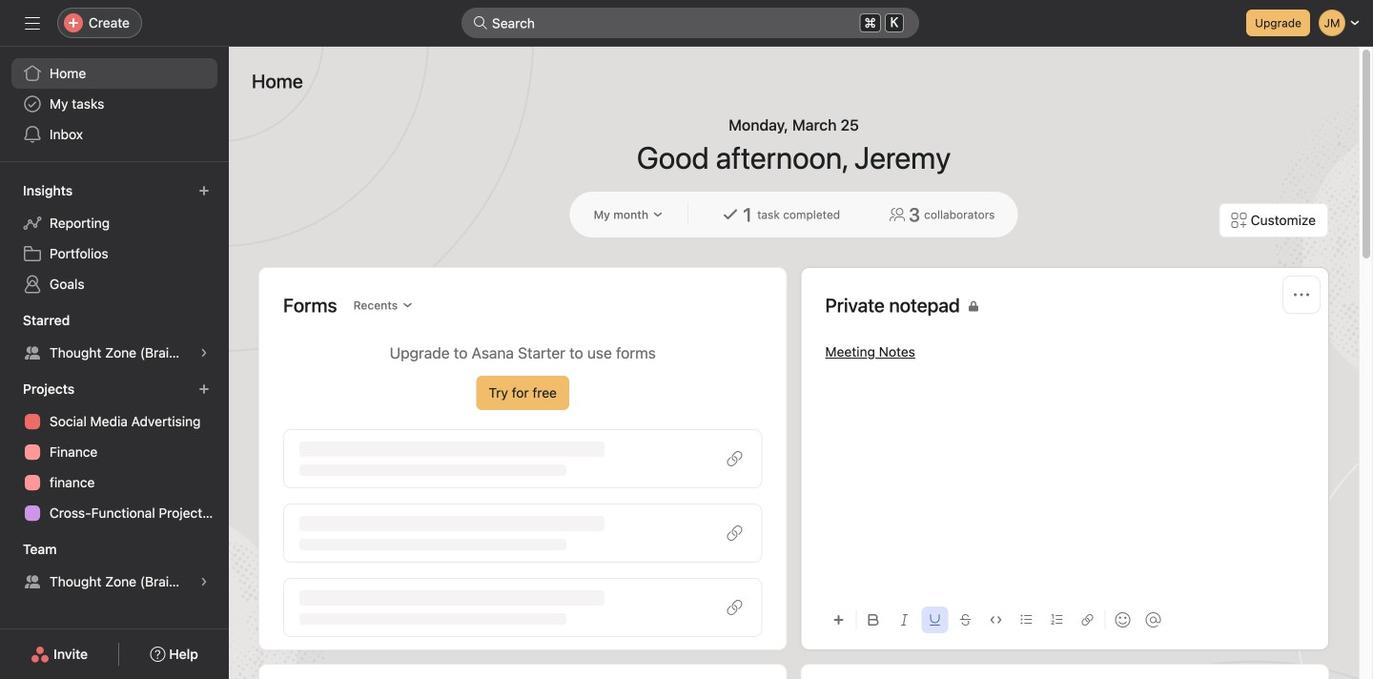Task type: locate. For each thing, give the bounding box(es) containing it.
numbered list image
[[1052, 614, 1063, 626]]

see details, thought zone (brainstorm space) image
[[198, 347, 210, 359], [198, 576, 210, 588]]

None field
[[462, 8, 919, 38]]

prominent image
[[473, 15, 488, 31]]

link image
[[1082, 614, 1094, 626]]

underline image
[[929, 614, 941, 626]]

see details, thought zone (brainstorm space) image inside starred element
[[198, 347, 210, 359]]

at mention image
[[1146, 612, 1161, 628]]

see details, thought zone (brainstorm space) image inside teams element
[[198, 576, 210, 588]]

hide sidebar image
[[25, 15, 40, 31]]

1 see details, thought zone (brainstorm space) image from the top
[[198, 347, 210, 359]]

teams element
[[0, 532, 229, 601]]

toolbar
[[826, 598, 1305, 641]]

bold image
[[868, 614, 880, 626]]

code image
[[991, 614, 1002, 626]]

1 vertical spatial see details, thought zone (brainstorm space) image
[[198, 576, 210, 588]]

0 vertical spatial see details, thought zone (brainstorm space) image
[[198, 347, 210, 359]]

2 see details, thought zone (brainstorm space) image from the top
[[198, 576, 210, 588]]

new insights image
[[198, 185, 210, 196]]

strikethrough image
[[960, 614, 971, 626]]

actions image
[[1294, 287, 1310, 302]]

bulleted list image
[[1021, 614, 1032, 626]]

see details, thought zone (brainstorm space) image for starred element
[[198, 347, 210, 359]]



Task type: describe. For each thing, give the bounding box(es) containing it.
projects element
[[0, 372, 229, 532]]

italics image
[[899, 614, 910, 626]]

insights element
[[0, 174, 229, 303]]

emoji image
[[1115, 612, 1131, 628]]

see details, thought zone (brainstorm space) image for teams element
[[198, 576, 210, 588]]

starred element
[[0, 303, 229, 372]]

insert an object image
[[833, 614, 845, 626]]

Search tasks, projects, and more text field
[[462, 8, 919, 38]]

global element
[[0, 47, 229, 161]]

new project or portfolio image
[[198, 383, 210, 395]]



Task type: vqa. For each thing, say whether or not it's contained in the screenshot.
first see details, thought zone (brainstorm space) Icon from the bottom of the page
yes



